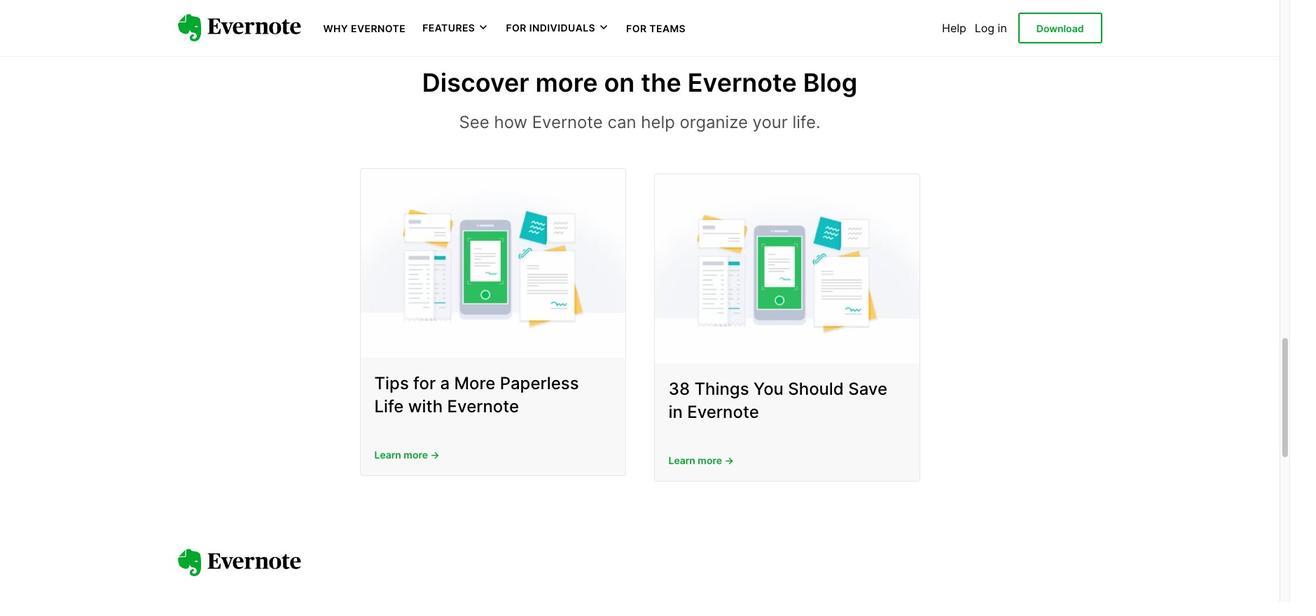 Task type: describe. For each thing, give the bounding box(es) containing it.
for individuals button
[[506, 21, 609, 35]]

blog image image for more
[[360, 169, 625, 358]]

on
[[604, 67, 635, 98]]

save
[[848, 379, 887, 399]]

download
[[1036, 22, 1084, 34]]

life.
[[792, 112, 820, 132]]

why evernote
[[323, 22, 406, 34]]

evernote left can
[[532, 112, 603, 132]]

more
[[454, 373, 495, 393]]

features button
[[422, 21, 489, 35]]

evernote up your
[[688, 67, 797, 98]]

for teams link
[[626, 21, 686, 35]]

things
[[694, 379, 749, 399]]

for for for teams
[[626, 22, 647, 34]]

why evernote link
[[323, 21, 406, 35]]

evernote inside 38 things you should save in evernote
[[687, 402, 759, 422]]

features
[[422, 22, 475, 34]]

for individuals
[[506, 22, 595, 34]]

individuals
[[529, 22, 595, 34]]

blog image image for should
[[654, 174, 919, 363]]

the
[[641, 67, 681, 98]]

how
[[494, 112, 527, 132]]

tips for a more paperless life with evernote
[[374, 373, 579, 417]]

discover
[[422, 67, 529, 98]]

38
[[668, 379, 690, 399]]

download link
[[1018, 12, 1102, 44]]

life
[[374, 397, 404, 417]]

evernote right why
[[351, 22, 406, 34]]

more for 38 things you should save in evernote
[[698, 454, 722, 466]]

a
[[440, 373, 450, 393]]

blog
[[803, 67, 857, 98]]

should
[[788, 379, 844, 399]]

for for for individuals
[[506, 22, 527, 34]]

why
[[323, 22, 348, 34]]

log in
[[975, 21, 1007, 35]]

learn more → for with
[[374, 449, 440, 461]]

see
[[459, 112, 489, 132]]



Task type: vqa. For each thing, say whether or not it's contained in the screenshot.
life.
yes



Task type: locate. For each thing, give the bounding box(es) containing it.
38 things you should save in evernote
[[668, 379, 887, 422]]

help link
[[942, 21, 966, 35]]

see how evernote can help organize your life.
[[459, 112, 820, 132]]

0 horizontal spatial for
[[506, 22, 527, 34]]

1 horizontal spatial more
[[535, 67, 598, 98]]

for
[[506, 22, 527, 34], [626, 22, 647, 34]]

with
[[408, 397, 443, 417]]

for left the teams
[[626, 22, 647, 34]]

learn for life
[[374, 449, 401, 461]]

help
[[641, 112, 675, 132]]

in
[[998, 21, 1007, 35], [668, 402, 683, 422]]

in inside 38 things you should save in evernote
[[668, 402, 683, 422]]

log
[[975, 21, 995, 35]]

→ for evernote
[[724, 454, 734, 466]]

1 horizontal spatial →
[[724, 454, 734, 466]]

1 horizontal spatial in
[[998, 21, 1007, 35]]

0 vertical spatial evernote logo image
[[178, 14, 301, 42]]

organize
[[680, 112, 748, 132]]

1 horizontal spatial learn
[[668, 454, 695, 466]]

more
[[535, 67, 598, 98], [404, 449, 428, 461], [698, 454, 722, 466]]

1 horizontal spatial learn more →
[[668, 454, 734, 466]]

help
[[942, 21, 966, 35]]

evernote down more
[[447, 397, 519, 417]]

your
[[753, 112, 788, 132]]

in right "log"
[[998, 21, 1007, 35]]

paperless
[[500, 373, 579, 393]]

2 evernote logo image from the top
[[178, 549, 301, 577]]

learn for in
[[668, 454, 695, 466]]

0 horizontal spatial in
[[668, 402, 683, 422]]

learn
[[374, 449, 401, 461], [668, 454, 695, 466]]

blog image image
[[360, 169, 625, 358], [654, 174, 919, 363]]

evernote down 'things'
[[687, 402, 759, 422]]

0 horizontal spatial learn
[[374, 449, 401, 461]]

1 evernote logo image from the top
[[178, 14, 301, 42]]

learn more →
[[374, 449, 440, 461], [668, 454, 734, 466]]

log in link
[[975, 21, 1007, 35]]

in down 38
[[668, 402, 683, 422]]

more for tips for a more paperless life with evernote
[[404, 449, 428, 461]]

for inside button
[[506, 22, 527, 34]]

→ for with
[[430, 449, 440, 461]]

0 horizontal spatial learn more →
[[374, 449, 440, 461]]

for teams
[[626, 22, 686, 34]]

can
[[608, 112, 636, 132]]

1 horizontal spatial blog image image
[[654, 174, 919, 363]]

teams
[[649, 22, 686, 34]]

1 horizontal spatial for
[[626, 22, 647, 34]]

1 vertical spatial in
[[668, 402, 683, 422]]

evernote inside tips for a more paperless life with evernote
[[447, 397, 519, 417]]

2 horizontal spatial more
[[698, 454, 722, 466]]

1 vertical spatial evernote logo image
[[178, 549, 301, 577]]

evernote logo image
[[178, 14, 301, 42], [178, 549, 301, 577]]

learn more → for evernote
[[668, 454, 734, 466]]

0 vertical spatial in
[[998, 21, 1007, 35]]

discover more on the evernote blog
[[422, 67, 857, 98]]

you
[[753, 379, 784, 399]]

0 horizontal spatial blog image image
[[360, 169, 625, 358]]

for
[[413, 373, 436, 393]]

tips
[[374, 373, 409, 393]]

0 horizontal spatial more
[[404, 449, 428, 461]]

→
[[430, 449, 440, 461], [724, 454, 734, 466]]

for left individuals
[[506, 22, 527, 34]]

0 horizontal spatial →
[[430, 449, 440, 461]]

evernote
[[351, 22, 406, 34], [688, 67, 797, 98], [532, 112, 603, 132], [447, 397, 519, 417], [687, 402, 759, 422]]



